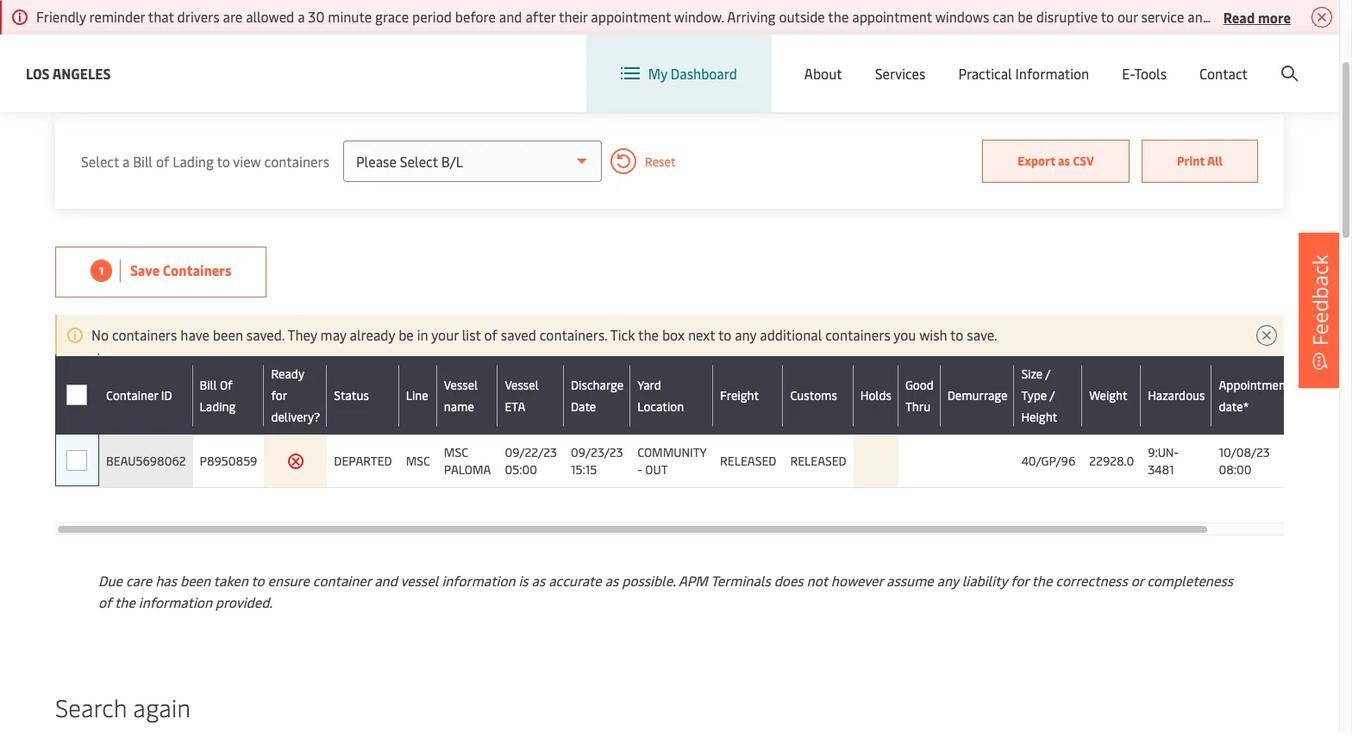 Task type: locate. For each thing, give the bounding box(es) containing it.
0 horizontal spatial location
[[638, 398, 684, 414]]

1 vessel from the left
[[444, 376, 478, 393]]

no containers have been saved. they may already be in your list of saved containers. tick the box next to any additional containers you wish to save.
[[91, 325, 998, 344]]

1 vertical spatial been
[[180, 571, 210, 590]]

for down ready
[[271, 387, 287, 404]]

lading down of
[[200, 398, 236, 414]]

in left your
[[417, 325, 428, 344]]

be right can
[[1018, 7, 1033, 26]]

type
[[1022, 387, 1047, 404]]

overview
[[243, 30, 300, 49]]

codes
[[472, 30, 510, 49]]

0 horizontal spatial in
[[329, 59, 340, 78]]

0 vertical spatial be
[[1018, 7, 1033, 26]]

for right liability
[[1011, 571, 1029, 590]]

/ right size
[[1046, 366, 1051, 382]]

containers left you on the right top of page
[[826, 325, 891, 344]]

have up create
[[1214, 7, 1243, 26]]

the down care
[[115, 593, 135, 612]]

1 vertical spatial in
[[417, 325, 428, 344]]

be
[[1018, 7, 1033, 26], [399, 325, 414, 344]]

of down due
[[98, 593, 112, 612]]

2 horizontal spatial containers
[[826, 325, 891, 344]]

to inside due care has been taken to ensure container and vessel information is as accurate as possible. apm terminals does not however assume any liability for the correctness or completeness of the information provided.
[[251, 571, 264, 590]]

1 horizontal spatial location
[[898, 50, 952, 69]]

their right after
[[559, 7, 588, 26]]

1 horizontal spatial been
[[213, 325, 243, 344]]

1 horizontal spatial bill
[[200, 376, 217, 393]]

practical information button
[[959, 35, 1090, 112]]

/ inside 'login / create account' link
[[1204, 50, 1210, 69]]

time
[[847, 59, 875, 78]]

1 horizontal spatial vessel
[[505, 376, 539, 393]]

vessel for name
[[444, 376, 478, 393]]

day.
[[539, 59, 563, 78]]

information
[[1016, 64, 1090, 83]]

1 horizontal spatial any
[[937, 571, 959, 590]]

definitions.
[[571, 30, 640, 49]]

None checkbox
[[67, 385, 88, 406], [67, 450, 87, 471], [67, 451, 88, 472], [67, 385, 88, 406], [67, 450, 87, 471], [67, 451, 88, 472]]

ready for delivery?
[[271, 366, 320, 425]]

any left liability
[[937, 571, 959, 590]]

have down containers
[[181, 325, 210, 344]]

0 horizontal spatial have
[[181, 325, 210, 344]]

/
[[1204, 50, 1210, 69], [1046, 366, 1051, 382], [1050, 387, 1055, 404]]

listed
[[658, 59, 692, 78]]

containers right no
[[112, 325, 177, 344]]

not
[[807, 571, 828, 590]]

read more
[[1224, 7, 1291, 26]]

in right dates
[[329, 59, 340, 78]]

0 horizontal spatial be
[[399, 325, 414, 344]]

1 vertical spatial location
[[638, 398, 684, 414]]

0 horizontal spatial msc
[[406, 453, 430, 469]]

0 horizontal spatial released
[[720, 453, 777, 469]]

customs left holds
[[790, 387, 837, 404]]

close image
[[1257, 325, 1277, 346]]

my dashboard button
[[621, 35, 737, 112]]

discharge date
[[571, 376, 624, 414]]

friendly
[[36, 7, 86, 26]]

10/08/23 08:00
[[1219, 444, 1270, 478]]

a right 'select'
[[122, 151, 130, 170]]

0 vertical spatial have
[[1214, 7, 1243, 26]]

0 vertical spatial information
[[442, 571, 515, 590]]

hazardous
[[1148, 387, 1205, 404]]

containers right view on the top
[[264, 151, 330, 170]]

1 vertical spatial any
[[937, 571, 959, 590]]

bill right 'select'
[[133, 151, 153, 170]]

appointment
[[591, 7, 671, 26], [852, 7, 932, 26], [209, 59, 289, 78]]

3481
[[1148, 461, 1174, 478]]

tools
[[1135, 64, 1167, 83]]

1 vertical spatial /
[[1046, 366, 1051, 382]]

view a detailed overview of us customs disposition codes and their definitions.
[[146, 30, 640, 49]]

1 horizontal spatial for
[[1011, 571, 1029, 590]]

appointment up definitions.
[[591, 7, 671, 26]]

1 horizontal spatial as
[[605, 571, 619, 590]]

allowed
[[246, 7, 294, 26]]

0 vertical spatial /
[[1204, 50, 1210, 69]]

bill left of
[[200, 376, 217, 393]]

a left 30
[[298, 7, 305, 26]]

been
[[213, 325, 243, 344], [180, 571, 210, 590]]

location for switch
[[898, 50, 952, 69]]

msc left msc paloma at left bottom
[[406, 453, 430, 469]]

appointment date*
[[1219, 376, 1291, 414]]

customs down minute
[[340, 30, 395, 49]]

export as csv
[[1018, 153, 1094, 169]]

yard
[[638, 376, 661, 393]]

0 horizontal spatial containers
[[112, 325, 177, 344]]

export as csv button
[[983, 140, 1130, 183]]

the right 'outside' at the top right of the page
[[828, 7, 849, 26]]

0 vertical spatial their
[[559, 7, 588, 26]]

msc paloma
[[444, 444, 491, 478]]

reset button
[[602, 148, 676, 174]]

taken
[[214, 571, 248, 590]]

msc up the paloma
[[444, 444, 468, 461]]

completeness
[[1147, 571, 1233, 590]]

9:un-
[[1148, 444, 1179, 461]]

0 horizontal spatial bill
[[133, 151, 153, 170]]

0 vertical spatial for
[[271, 387, 287, 404]]

beau5698062
[[106, 453, 186, 469]]

period
[[412, 7, 452, 26]]

msc
[[444, 444, 468, 461], [406, 453, 430, 469]]

any right next
[[735, 325, 757, 344]]

0 vertical spatial lading
[[173, 151, 214, 170]]

1 released from the left
[[720, 453, 777, 469]]

1 vertical spatial customs
[[790, 387, 837, 404]]

10/08/23
[[1219, 444, 1270, 461]]

to
[[1101, 7, 1114, 26], [217, 151, 230, 170], [718, 325, 732, 344], [951, 325, 964, 344], [251, 571, 264, 590]]

1 vertical spatial bill
[[200, 376, 217, 393]]

been inside due care has been taken to ensure container and vessel information is as accurate as possible. apm terminals does not however assume any liability for the correctness or completeness of the information provided.
[[180, 571, 210, 590]]

eta
[[505, 398, 526, 414]]

1 horizontal spatial msc
[[444, 444, 468, 461]]

05:00
[[505, 461, 537, 478]]

appointments
[[566, 59, 654, 78]]

customs
[[340, 30, 395, 49], [790, 387, 837, 404]]

been left saved.
[[213, 325, 243, 344]]

2 vertical spatial a
[[122, 151, 130, 170]]

2 vessel from the left
[[505, 376, 539, 393]]

any inside due care has been taken to ensure container and vessel information is as accurate as possible. apm terminals does not however assume any liability for the correctness or completeness of the information provided.
[[937, 571, 959, 590]]

0 vertical spatial customs
[[340, 30, 395, 49]]

information down "has"
[[139, 593, 212, 612]]

vessel up name
[[444, 376, 478, 393]]

not ready image
[[287, 453, 304, 470]]

a
[[298, 7, 305, 26], [178, 30, 185, 49], [122, 151, 130, 170]]

1 vertical spatial for
[[1011, 571, 1029, 590]]

0 vertical spatial been
[[213, 325, 243, 344]]

a right view
[[178, 30, 185, 49]]

date
[[905, 59, 932, 78]]

the left box
[[638, 325, 659, 344]]

1 horizontal spatial a
[[178, 30, 185, 49]]

any
[[735, 325, 757, 344], [937, 571, 959, 590]]

appointment
[[1219, 376, 1291, 393]]

9:un- 3481
[[1148, 444, 1179, 478]]

login / create account link
[[1135, 35, 1307, 85]]

/ right login
[[1204, 50, 1210, 69]]

out
[[645, 461, 668, 478]]

been for saved.
[[213, 325, 243, 344]]

as right accurate
[[605, 571, 619, 590]]

0 horizontal spatial been
[[180, 571, 210, 590]]

as
[[1058, 153, 1070, 169], [532, 571, 545, 590], [605, 571, 619, 590]]

their down after
[[539, 30, 568, 49]]

as right is
[[532, 571, 545, 590]]

is
[[519, 571, 528, 590]]

as left csv
[[1058, 153, 1070, 169]]

None checkbox
[[67, 385, 87, 406]]

0 vertical spatial a
[[298, 7, 305, 26]]

switch location button
[[826, 50, 952, 69]]

0 vertical spatial bill
[[133, 151, 153, 170]]

information left is
[[442, 571, 515, 590]]

lading left view on the top
[[173, 151, 214, 170]]

ensure
[[268, 571, 310, 590]]

msc inside msc paloma
[[444, 444, 468, 461]]

1 vertical spatial information
[[139, 593, 212, 612]]

print all button
[[1142, 140, 1258, 183]]

bill inside bill of lading
[[200, 376, 217, 393]]

1 vertical spatial lading
[[200, 398, 236, 414]]

to up provided.
[[251, 571, 264, 590]]

switch location
[[854, 50, 952, 69]]

1 vertical spatial a
[[178, 30, 185, 49]]

0 vertical spatial location
[[898, 50, 952, 69]]

1 horizontal spatial containers
[[264, 151, 330, 170]]

msc for msc paloma
[[444, 444, 468, 461]]

the
[[828, 7, 849, 26], [460, 59, 480, 78], [771, 59, 792, 78], [638, 325, 659, 344], [1032, 571, 1053, 590], [115, 593, 135, 612]]

you
[[894, 325, 916, 344]]

about
[[805, 64, 842, 83]]

be right "already"
[[399, 325, 414, 344]]

and
[[499, 7, 522, 26], [1188, 7, 1211, 26], [513, 30, 536, 49], [878, 59, 901, 78], [375, 571, 398, 590]]

for inside due care has been taken to ensure container and vessel information is as accurate as possible. apm terminals does not however assume any liability for the correctness or completeness of the information provided.
[[1011, 571, 1029, 590]]

appointment up switch location button
[[852, 7, 932, 26]]

vessel up the eta
[[505, 376, 539, 393]]

1 vertical spatial be
[[399, 325, 414, 344]]

of inside due care has been taken to ensure container and vessel information is as accurate as possible. apm terminals does not however assume any liability for the correctness or completeness of the information provided.
[[98, 593, 112, 612]]

0 horizontal spatial for
[[271, 387, 287, 404]]

your
[[431, 325, 459, 344]]

csv
[[1073, 153, 1094, 169]]

services button
[[875, 35, 926, 112]]

of
[[303, 30, 317, 49], [156, 151, 169, 170], [484, 325, 498, 344], [98, 593, 112, 612]]

0 horizontal spatial vessel
[[444, 376, 478, 393]]

1 horizontal spatial released
[[790, 453, 847, 469]]

1 horizontal spatial in
[[417, 325, 428, 344]]

outside
[[779, 7, 825, 26]]

los angeles
[[26, 63, 111, 82]]

account
[[1256, 50, 1307, 69]]

0 horizontal spatial any
[[735, 325, 757, 344]]

holds
[[861, 387, 892, 404]]

2 horizontal spatial as
[[1058, 153, 1070, 169]]

box
[[662, 325, 685, 344]]

export
[[1018, 153, 1056, 169]]

0 horizontal spatial a
[[122, 151, 130, 170]]

our
[[1118, 7, 1138, 26]]

of right list
[[484, 325, 498, 344]]

discharge
[[571, 376, 624, 393]]

been right "has"
[[180, 571, 210, 590]]

appointment down overview
[[209, 59, 289, 78]]

for inside ready for delivery?
[[271, 387, 287, 404]]

/ right type
[[1050, 387, 1055, 404]]

grace
[[375, 7, 409, 26]]

id
[[161, 387, 172, 404]]



Task type: describe. For each thing, give the bounding box(es) containing it.
1 horizontal spatial customs
[[790, 387, 837, 404]]

paloma
[[444, 461, 491, 478]]

location for yard
[[638, 398, 684, 414]]

practical
[[959, 64, 1012, 83]]

search
[[55, 691, 127, 724]]

/ for size
[[1046, 366, 1051, 382]]

*3rd shift appointment dates in termpoint reflect the previous day. appointments listed below show the actual time and date customers should arrive.
[[146, 59, 1088, 78]]

yard location
[[638, 376, 684, 414]]

40/gp/96
[[1022, 453, 1076, 469]]

0 horizontal spatial customs
[[340, 30, 395, 49]]

of
[[220, 376, 233, 393]]

to right wish
[[951, 325, 964, 344]]

/ for login
[[1204, 50, 1210, 69]]

can
[[993, 7, 1015, 26]]

shift
[[177, 59, 205, 78]]

and inside due care has been taken to ensure container and vessel information is as accurate as possible. apm terminals does not however assume any liability for the correctness or completeness of the information provided.
[[375, 571, 398, 590]]

actual
[[795, 59, 843, 78]]

1 horizontal spatial appointment
[[591, 7, 671, 26]]

however
[[831, 571, 883, 590]]

good thru
[[906, 376, 934, 414]]

15:15
[[571, 461, 597, 478]]

tick
[[610, 325, 635, 344]]

the right "show"
[[771, 59, 792, 78]]

los angeles link
[[26, 63, 111, 84]]

reflect
[[416, 59, 456, 78]]

disruptive
[[1037, 7, 1098, 26]]

below
[[695, 59, 733, 78]]

select
[[81, 151, 119, 170]]

provided.
[[215, 593, 273, 612]]

search again
[[55, 691, 191, 724]]

2 released from the left
[[790, 453, 847, 469]]

previous
[[484, 59, 536, 78]]

accurate
[[549, 571, 602, 590]]

again
[[133, 691, 191, 724]]

container id
[[106, 387, 172, 404]]

dates
[[292, 59, 326, 78]]

been for taken
[[180, 571, 210, 590]]

0 vertical spatial in
[[329, 59, 340, 78]]

show
[[736, 59, 768, 78]]

select a bill of lading to view containers
[[81, 151, 330, 170]]

care
[[126, 571, 152, 590]]

1 vertical spatial their
[[539, 30, 568, 49]]

to left our
[[1101, 7, 1114, 26]]

09/23/23
[[571, 444, 623, 461]]

dashboard
[[671, 64, 737, 83]]

1 horizontal spatial information
[[442, 571, 515, 590]]

window.
[[674, 7, 724, 26]]

1 horizontal spatial have
[[1214, 7, 1243, 26]]

the left correctness
[[1032, 571, 1053, 590]]

09/23/23 15:15
[[571, 444, 623, 478]]

30
[[308, 7, 325, 26]]

container
[[313, 571, 371, 590]]

are
[[223, 7, 243, 26]]

feedback button
[[1299, 232, 1342, 388]]

that
[[148, 7, 174, 26]]

container
[[106, 387, 158, 404]]

2 horizontal spatial a
[[298, 7, 305, 26]]

0 vertical spatial any
[[735, 325, 757, 344]]

a for of
[[178, 30, 185, 49]]

services
[[875, 64, 926, 83]]

all
[[1207, 153, 1223, 169]]

negative
[[1247, 7, 1299, 26]]

arriving
[[727, 7, 776, 26]]

departed
[[334, 453, 392, 469]]

weight
[[1089, 387, 1128, 404]]

vessel eta
[[505, 376, 539, 414]]

status
[[334, 387, 369, 404]]

as inside button
[[1058, 153, 1070, 169]]

e-
[[1122, 64, 1135, 83]]

practical information
[[959, 64, 1090, 83]]

save.
[[967, 325, 998, 344]]

the right reflect
[[460, 59, 480, 78]]

view
[[233, 151, 261, 170]]

p8950859
[[200, 453, 257, 469]]

my
[[648, 64, 668, 83]]

to left view on the top
[[217, 151, 230, 170]]

e-tools
[[1122, 64, 1167, 83]]

global menu button
[[969, 34, 1103, 86]]

read
[[1224, 7, 1255, 26]]

containers
[[163, 260, 232, 279]]

community - out
[[638, 444, 706, 478]]

before
[[455, 7, 496, 26]]

contact button
[[1200, 35, 1248, 112]]

list
[[462, 325, 481, 344]]

global menu
[[1007, 50, 1085, 69]]

close alert image
[[1312, 7, 1333, 28]]

09/22/23 05:00
[[505, 444, 557, 478]]

2 vertical spatial /
[[1050, 387, 1055, 404]]

vessel for eta
[[505, 376, 539, 393]]

angeles
[[52, 63, 111, 82]]

minute
[[328, 7, 372, 26]]

overview of us customs disposition codes link
[[243, 30, 510, 49]]

additional
[[760, 325, 822, 344]]

08:00
[[1219, 461, 1252, 478]]

due care has been taken to ensure container and vessel information is as accurate as possible. apm terminals does not however assume any liability for the correctness or completeness of the information provided.
[[98, 571, 1233, 612]]

2 horizontal spatial appointment
[[852, 7, 932, 26]]

they
[[288, 325, 317, 344]]

0 horizontal spatial appointment
[[209, 59, 289, 78]]

login
[[1167, 50, 1201, 69]]

1 vertical spatial have
[[181, 325, 210, 344]]

read more button
[[1224, 6, 1291, 28]]

freight
[[720, 387, 759, 404]]

msc for msc
[[406, 453, 430, 469]]

1
[[99, 263, 104, 277]]

has
[[155, 571, 177, 590]]

bill of lading
[[200, 376, 236, 414]]

drivers
[[177, 7, 220, 26]]

of right 'select'
[[156, 151, 169, 170]]

to right next
[[718, 325, 732, 344]]

0 horizontal spatial information
[[139, 593, 212, 612]]

1 horizontal spatial be
[[1018, 7, 1033, 26]]

service
[[1142, 7, 1185, 26]]

contact
[[1200, 64, 1248, 83]]

0 horizontal spatial as
[[532, 571, 545, 590]]

possible.
[[622, 571, 676, 590]]

save containers
[[130, 260, 232, 279]]

a for lading
[[122, 151, 130, 170]]

of left us
[[303, 30, 317, 49]]



Task type: vqa. For each thing, say whether or not it's contained in the screenshot.
Msc for MSC PALOMA
yes



